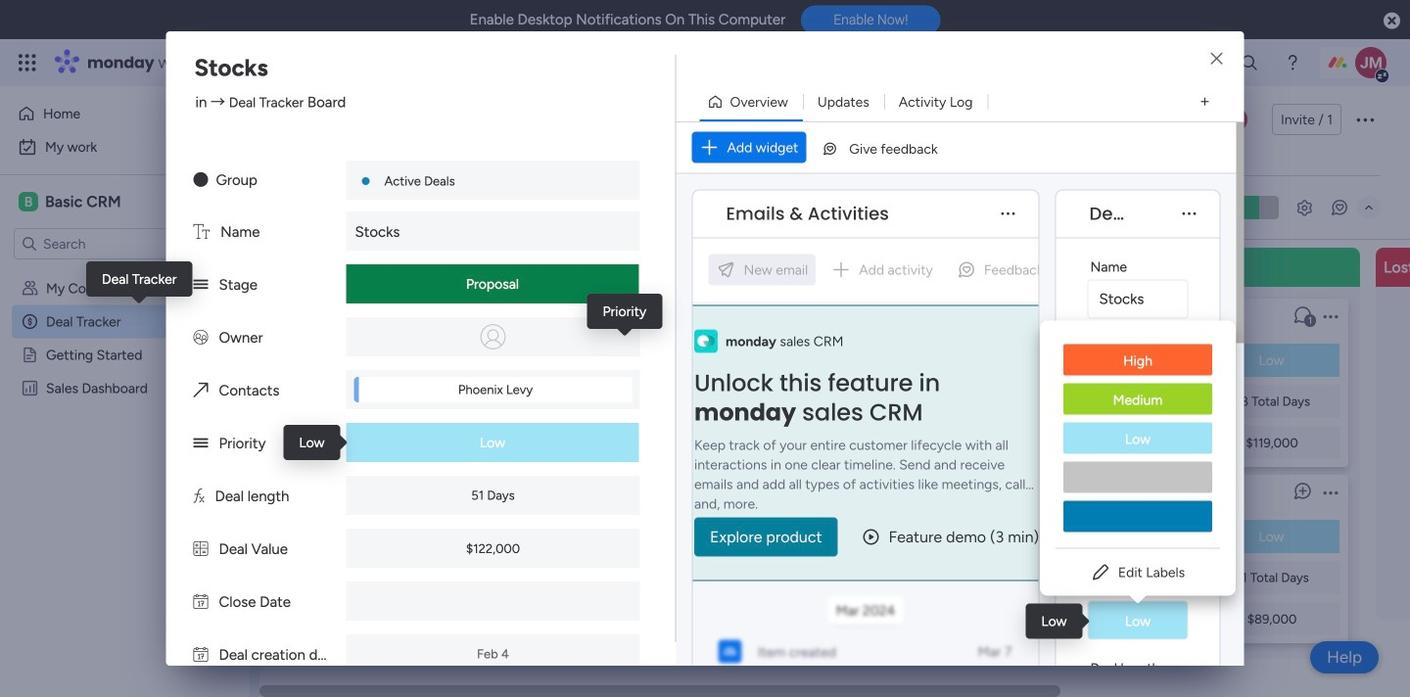 Task type: vqa. For each thing, say whether or not it's contained in the screenshot.
middle Public board icon
no



Task type: locate. For each thing, give the bounding box(es) containing it.
close image
[[1211, 52, 1223, 66]]

dapulse date column image
[[194, 594, 208, 611], [194, 647, 208, 664]]

tab list
[[297, 143, 1381, 175]]

1 vertical spatial dapulse date column image
[[194, 647, 208, 664]]

v2 function small outline image
[[585, 394, 598, 410], [855, 570, 868, 586]]

1 dapulse date column image from the top
[[194, 594, 208, 611]]

v2 sun image
[[194, 171, 208, 189]]

v2 status outline image
[[855, 529, 868, 545]]

v2 status outline image
[[585, 353, 598, 368], [1126, 353, 1139, 368], [1126, 529, 1139, 545]]

list box
[[0, 268, 250, 670], [848, 291, 1079, 644], [1118, 291, 1349, 644], [1041, 329, 1236, 548]]

workspace image
[[19, 191, 38, 213]]

0 vertical spatial v2 function small outline image
[[585, 394, 598, 410]]

v2 function small outline image
[[315, 394, 327, 410], [855, 394, 868, 410], [1126, 394, 1139, 410], [1126, 570, 1139, 586]]

1 horizontal spatial v2 function small outline image
[[855, 570, 868, 586]]

add view image
[[1202, 95, 1210, 109]]

dapulse close image
[[1384, 11, 1401, 31]]

2 v2 status image from the top
[[194, 435, 208, 453]]

jeremy miller image
[[1223, 107, 1248, 132]]

v2 small numbers digit column outline image
[[315, 435, 327, 451], [585, 435, 598, 451], [855, 611, 868, 627]]

select product image
[[18, 53, 37, 73]]

monday marketplace image
[[1192, 53, 1212, 73]]

v2 function image
[[194, 488, 204, 506]]

row group
[[291, 248, 1411, 686]]

1 horizontal spatial v2 small numbers digit column outline image
[[585, 435, 598, 451]]

search everything image
[[1240, 53, 1260, 73]]

0 vertical spatial v2 status image
[[194, 276, 208, 294]]

v2 status image
[[194, 276, 208, 294], [194, 435, 208, 453]]

dapulse numbers column image
[[194, 541, 208, 558]]

tab
[[513, 143, 545, 174]]

None field
[[722, 201, 895, 227], [1085, 201, 1133, 227], [722, 201, 895, 227], [1085, 201, 1133, 227]]

2 horizontal spatial v2 small numbers digit column outline image
[[855, 611, 868, 627]]

1 vertical spatial v2 function small outline image
[[855, 570, 868, 586]]

v2 status image up v2 multiple person column "icon"
[[194, 276, 208, 294]]

Search in workspace field
[[41, 233, 164, 255]]

public dashboard image
[[21, 379, 39, 398]]

1 vertical spatial v2 status image
[[194, 435, 208, 453]]

more dots image
[[1002, 207, 1016, 221]]

add view image
[[525, 152, 533, 166]]

v2 board relation small image
[[194, 382, 208, 400]]

0 vertical spatial dapulse date column image
[[194, 594, 208, 611]]

v2 status image down v2 board relation small image
[[194, 435, 208, 453]]

v2 small numbers digit column outline image
[[855, 435, 868, 451], [1126, 435, 1139, 451], [1126, 611, 1139, 627]]

dialog
[[0, 0, 1411, 698]]

0 horizontal spatial v2 function small outline image
[[585, 394, 598, 410]]

option
[[12, 98, 209, 129], [12, 131, 238, 163], [0, 271, 250, 275], [1064, 344, 1213, 378], [1064, 384, 1213, 417], [1064, 423, 1213, 456], [1064, 462, 1213, 493], [1064, 501, 1213, 533]]

v2 multiple person column image
[[194, 329, 208, 347]]



Task type: describe. For each thing, give the bounding box(es) containing it.
dapulse text column image
[[194, 223, 210, 241]]

edit labels image
[[1091, 563, 1111, 582]]

arrow down image
[[666, 196, 690, 219]]

collapse image
[[1362, 200, 1378, 216]]

help image
[[1284, 53, 1303, 73]]

Search field
[[436, 194, 495, 221]]

angle down image
[[380, 200, 389, 215]]

v2 search image
[[422, 197, 436, 219]]

0 horizontal spatial v2 small numbers digit column outline image
[[315, 435, 327, 451]]

new deal image
[[791, 258, 810, 277]]

1 v2 status image from the top
[[194, 276, 208, 294]]

v2 function small outline image for the right v2 small numbers digit column outline icon
[[855, 570, 868, 586]]

jeremy miller image
[[1356, 47, 1387, 78]]

2 dapulse date column image from the top
[[194, 647, 208, 664]]

public board image
[[21, 346, 39, 364]]

v2 function small outline image for v2 small numbers digit column outline icon to the middle
[[585, 394, 598, 410]]

more dots image
[[1183, 207, 1197, 221]]

workspace selection element
[[19, 190, 124, 214]]



